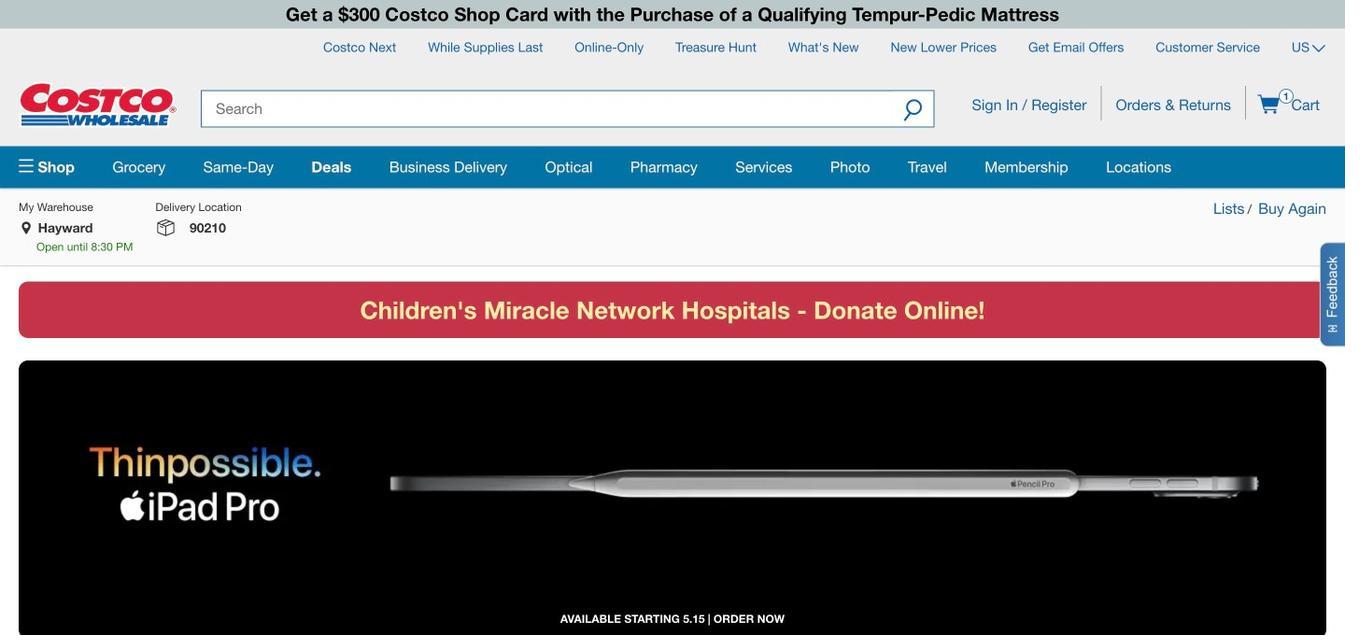 Task type: vqa. For each thing, say whether or not it's contained in the screenshot.
Patient Address Navigation tab list
no



Task type: locate. For each thing, give the bounding box(es) containing it.
Search text field
[[201, 90, 893, 128]]

main element
[[19, 146, 1327, 188]]

Search text field
[[201, 90, 893, 128]]



Task type: describe. For each thing, give the bounding box(es) containing it.
costco us homepage image
[[19, 82, 178, 128]]

thinpossible. apple ipad pro image
[[19, 389, 1327, 599]]

search image
[[904, 99, 923, 125]]



